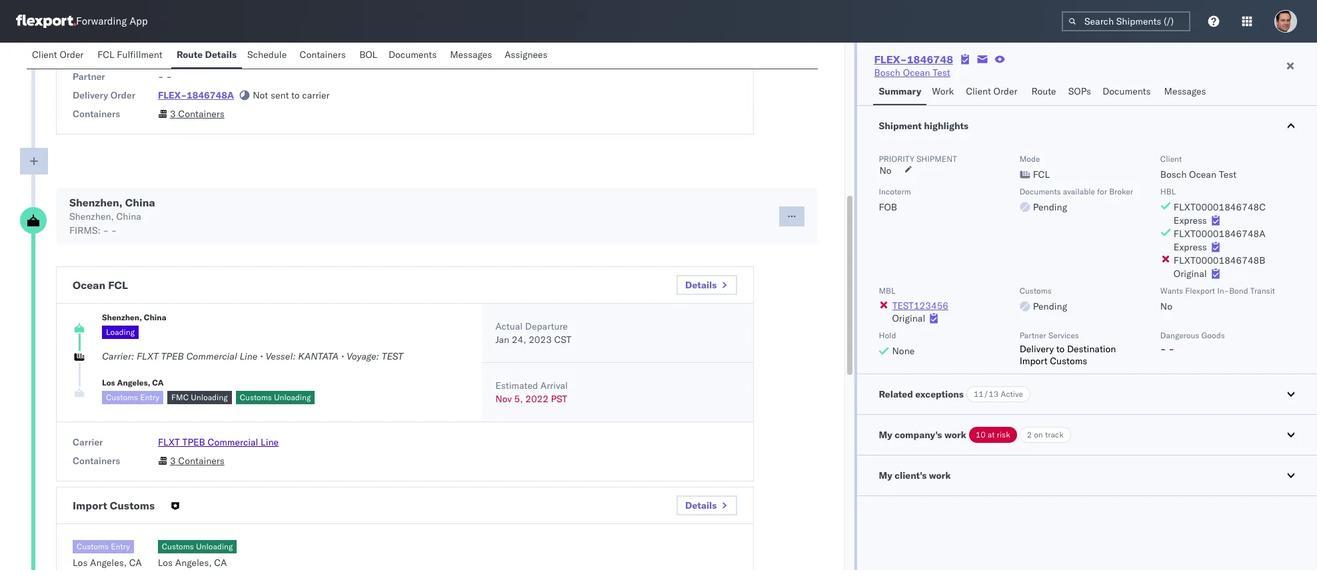 Task type: locate. For each thing, give the bounding box(es) containing it.
1 horizontal spatial messages button
[[1159, 79, 1214, 105]]

1 vertical spatial ocean
[[1190, 169, 1217, 181]]

1 vertical spatial test
[[1219, 169, 1237, 181]]

containers up carrier
[[300, 49, 346, 61]]

in-
[[1218, 286, 1230, 296]]

shipment highlights
[[879, 120, 969, 132]]

import customs
[[73, 499, 155, 513]]

0 vertical spatial messages
[[450, 49, 492, 61]]

app
[[129, 15, 148, 28]]

los for customs unloading los angeles, ca
[[158, 557, 173, 569]]

partner up delivery order
[[73, 71, 105, 83]]

0 vertical spatial partner
[[73, 71, 105, 83]]

documents button right sops
[[1098, 79, 1159, 105]]

containers down flxt tpeb commercial line link on the bottom left of page
[[178, 455, 225, 467]]

actual
[[496, 321, 523, 333]]

- - left 'route details'
[[158, 52, 172, 64]]

import up "active"
[[1020, 355, 1048, 367]]

to right sent
[[291, 89, 300, 101]]

work left 10
[[945, 429, 967, 441]]

0 horizontal spatial client order
[[32, 49, 84, 61]]

related
[[879, 389, 913, 401]]

1 horizontal spatial ca
[[152, 378, 164, 388]]

1 horizontal spatial delivery
[[1020, 343, 1054, 355]]

risk
[[997, 430, 1011, 440]]

angeles, for customs unloading los angeles, ca
[[175, 557, 212, 569]]

0 vertical spatial china
[[125, 196, 155, 209]]

firms:
[[69, 225, 101, 237]]

1 3 containers from the top
[[170, 108, 225, 120]]

test123456 button
[[892, 300, 949, 312]]

2 pending from the top
[[1033, 301, 1068, 313]]

highlights
[[924, 120, 969, 132]]

1 my from the top
[[879, 429, 893, 441]]

• left the vessel:
[[260, 351, 263, 363]]

0 horizontal spatial client
[[32, 49, 57, 61]]

my left client's
[[879, 470, 893, 482]]

2 horizontal spatial ocean
[[1190, 169, 1217, 181]]

estimated arrival nov 5, 2022 pst
[[496, 380, 568, 405]]

los down "carrier:"
[[102, 378, 115, 388]]

1846748a
[[187, 89, 234, 101]]

0 horizontal spatial line
[[240, 351, 258, 363]]

china
[[125, 196, 155, 209], [116, 211, 141, 223], [144, 312, 166, 322]]

shenzhen, inside shenzhen, china loading
[[102, 312, 142, 322]]

unloading
[[191, 393, 228, 403], [274, 393, 311, 403], [196, 542, 233, 552]]

0 horizontal spatial to
[[291, 89, 300, 101]]

test up flxt00001846748c
[[1219, 169, 1237, 181]]

broker
[[1110, 187, 1134, 197]]

1 vertical spatial - -
[[158, 71, 172, 83]]

0 vertical spatial pending
[[1033, 201, 1068, 213]]

documents
[[389, 49, 437, 61], [1103, 85, 1151, 97], [1020, 187, 1061, 197]]

route
[[177, 49, 203, 61], [1032, 85, 1057, 97]]

estimated
[[496, 380, 538, 392]]

to inside partner services delivery to destination import customs
[[1057, 343, 1065, 355]]

mode
[[1020, 154, 1040, 164]]

original
[[1174, 268, 1207, 280], [892, 313, 926, 325]]

shipment
[[879, 120, 922, 132]]

wants
[[1161, 286, 1184, 296]]

2 carrier from the top
[[73, 437, 103, 449]]

2 3 containers from the top
[[170, 455, 225, 467]]

1 horizontal spatial flex-
[[874, 53, 907, 66]]

0 vertical spatial line
[[240, 351, 258, 363]]

unloading inside customs unloading los angeles, ca
[[196, 542, 233, 552]]

on
[[1034, 430, 1043, 440]]

0 horizontal spatial flex-
[[158, 89, 187, 101]]

bosch
[[874, 67, 901, 79], [1161, 169, 1187, 181]]

no down wants
[[1161, 301, 1173, 313]]

0 horizontal spatial bosch
[[874, 67, 901, 79]]

1 vertical spatial original
[[892, 313, 926, 325]]

shenzhen, china loading
[[102, 312, 166, 337]]

bond
[[1230, 286, 1249, 296]]

entry down import customs
[[111, 542, 130, 552]]

0 vertical spatial ocean
[[903, 67, 931, 79]]

1 horizontal spatial client
[[966, 85, 991, 97]]

priority shipment
[[879, 154, 957, 164]]

client order down "flexport." image
[[32, 49, 84, 61]]

2 vertical spatial ocean
[[73, 279, 106, 292]]

pending down documents available for broker
[[1033, 201, 1068, 213]]

test inside client bosch ocean test incoterm fob
[[1219, 169, 1237, 181]]

work right client's
[[929, 470, 951, 482]]

entry down los angeles, ca in the left of the page
[[140, 393, 159, 403]]

2 vertical spatial documents
[[1020, 187, 1061, 197]]

flxt
[[137, 351, 159, 363], [158, 437, 180, 449]]

0 vertical spatial bosch
[[874, 67, 901, 79]]

commercial down fmc unloading
[[208, 437, 258, 449]]

china inside shenzhen, china loading
[[144, 312, 166, 322]]

related exceptions
[[879, 389, 964, 401]]

no inside wants flexport in-bond transit no
[[1161, 301, 1173, 313]]

flexport
[[1186, 286, 1216, 296]]

2 express from the top
[[1174, 241, 1207, 253]]

pending up "services"
[[1033, 301, 1068, 313]]

express up flxt00001846748b
[[1174, 241, 1207, 253]]

1 carrier from the top
[[73, 52, 103, 64]]

partner for partner services delivery to destination import customs
[[1020, 331, 1047, 341]]

dangerous
[[1161, 331, 1200, 341]]

order down the forwarding app link
[[60, 49, 84, 61]]

1 vertical spatial client
[[966, 85, 991, 97]]

1 vertical spatial pending
[[1033, 301, 1068, 313]]

messages
[[450, 49, 492, 61], [1165, 85, 1207, 97]]

0 vertical spatial documents button
[[383, 43, 445, 69]]

los down import customs
[[73, 557, 88, 569]]

client order button down "flexport." image
[[27, 43, 92, 69]]

partner for partner
[[73, 71, 105, 83]]

delivery down "services"
[[1020, 343, 1054, 355]]

1 3 from the top
[[170, 108, 176, 120]]

commercial
[[186, 351, 237, 363], [208, 437, 258, 449]]

fcl left "fulfillment"
[[98, 49, 114, 61]]

0 horizontal spatial client order button
[[27, 43, 92, 69]]

client down "flexport." image
[[32, 49, 57, 61]]

1 vertical spatial flxt
[[158, 437, 180, 449]]

2 horizontal spatial client
[[1161, 154, 1182, 164]]

0 horizontal spatial messages
[[450, 49, 492, 61]]

Search Shipments (/) text field
[[1062, 11, 1191, 31]]

no
[[880, 165, 892, 177], [1161, 301, 1173, 313]]

0 vertical spatial client
[[32, 49, 57, 61]]

- - for partner
[[158, 71, 172, 83]]

los inside customs unloading los angeles, ca
[[158, 557, 173, 569]]

my left company's
[[879, 429, 893, 441]]

containers inside 'button'
[[300, 49, 346, 61]]

forwarding app link
[[16, 15, 148, 28]]

flxt right "carrier:"
[[137, 351, 159, 363]]

fcl for fcl fulfillment
[[98, 49, 114, 61]]

documents button
[[383, 43, 445, 69], [1098, 79, 1159, 105]]

1 horizontal spatial documents button
[[1098, 79, 1159, 105]]

express
[[1174, 215, 1207, 227], [1174, 241, 1207, 253]]

1 vertical spatial express
[[1174, 241, 1207, 253]]

shipment highlights button
[[858, 106, 1318, 146]]

1 horizontal spatial partner
[[1020, 331, 1047, 341]]

1 horizontal spatial to
[[1057, 343, 1065, 355]]

0 horizontal spatial los
[[73, 557, 88, 569]]

0 vertical spatial route
[[177, 49, 203, 61]]

3
[[170, 108, 176, 120], [170, 455, 176, 467]]

my company's work
[[879, 429, 967, 441]]

angeles,
[[117, 378, 150, 388], [90, 557, 127, 569], [175, 557, 212, 569]]

flxt down fmc
[[158, 437, 180, 449]]

0 vertical spatial carrier
[[73, 52, 103, 64]]

1 pending from the top
[[1033, 201, 1068, 213]]

delivery
[[73, 89, 108, 101], [1020, 343, 1054, 355]]

0 horizontal spatial partner
[[73, 71, 105, 83]]

line down the customs unloading at the bottom
[[261, 437, 279, 449]]

angeles, inside customs unloading los angeles, ca
[[175, 557, 212, 569]]

1 • from the left
[[260, 351, 263, 363]]

- - for carrier
[[158, 52, 172, 64]]

0 horizontal spatial documents
[[389, 49, 437, 61]]

3 containers down flxt tpeb commercial line
[[170, 455, 225, 467]]

order down the fcl fulfillment button at the left of page
[[111, 89, 135, 101]]

my client's work button
[[858, 456, 1318, 496]]

forwarding app
[[76, 15, 148, 28]]

3 down flxt tpeb commercial line
[[170, 455, 176, 467]]

1 horizontal spatial route
[[1032, 85, 1057, 97]]

fcl inside the fcl fulfillment button
[[98, 49, 114, 61]]

0 horizontal spatial route
[[177, 49, 203, 61]]

carrier
[[73, 52, 103, 64], [73, 437, 103, 449]]

bol
[[360, 49, 378, 61]]

0 horizontal spatial delivery
[[73, 89, 108, 101]]

partner
[[73, 71, 105, 83], [1020, 331, 1047, 341]]

import inside partner services delivery to destination import customs
[[1020, 355, 1048, 367]]

shenzhen, china shenzhen, china firms: - -
[[69, 196, 155, 237]]

containers down flex-1846748a
[[178, 108, 225, 120]]

bosch up summary
[[874, 67, 901, 79]]

import
[[1020, 355, 1048, 367], [73, 499, 107, 513]]

customs for customs entry
[[106, 393, 138, 403]]

1 express from the top
[[1174, 215, 1207, 227]]

2 my from the top
[[879, 470, 893, 482]]

import up customs entry los angeles, ca
[[73, 499, 107, 513]]

los right customs entry los angeles, ca
[[158, 557, 173, 569]]

work for my client's work
[[929, 470, 951, 482]]

tpeb
[[161, 351, 184, 363], [182, 437, 205, 449]]

flex- up 'bosch ocean test'
[[874, 53, 907, 66]]

0 vertical spatial - -
[[158, 52, 172, 64]]

my inside button
[[879, 470, 893, 482]]

1 vertical spatial route
[[1032, 85, 1057, 97]]

los for customs entry los angeles, ca
[[73, 557, 88, 569]]

0 vertical spatial 3
[[170, 108, 176, 120]]

2 3 from the top
[[170, 455, 176, 467]]

shenzhen, for shenzhen, china loading
[[102, 312, 142, 322]]

customs inside customs entry los angeles, ca
[[77, 542, 109, 552]]

0 vertical spatial express
[[1174, 215, 1207, 227]]

for
[[1098, 187, 1108, 197]]

fcl up shenzhen, china loading
[[108, 279, 128, 292]]

angeles, inside customs entry los angeles, ca
[[90, 557, 127, 569]]

1 vertical spatial partner
[[1020, 331, 1047, 341]]

0 vertical spatial flex-
[[874, 53, 907, 66]]

delivery inside partner services delivery to destination import customs
[[1020, 343, 1054, 355]]

1 vertical spatial flex-
[[158, 89, 187, 101]]

no down priority
[[880, 165, 892, 177]]

1 vertical spatial work
[[929, 470, 951, 482]]

2 details button from the top
[[677, 496, 738, 516]]

1 horizontal spatial documents
[[1020, 187, 1061, 197]]

route for route details
[[177, 49, 203, 61]]

bosch up hbl
[[1161, 169, 1187, 181]]

ca inside customs unloading los angeles, ca
[[214, 557, 227, 569]]

0 horizontal spatial documents button
[[383, 43, 445, 69]]

1 horizontal spatial entry
[[140, 393, 159, 403]]

0 vertical spatial client order button
[[27, 43, 92, 69]]

voyage:
[[347, 351, 379, 363]]

- - down "fulfillment"
[[158, 71, 172, 83]]

1 vertical spatial delivery
[[1020, 343, 1054, 355]]

1 horizontal spatial import
[[1020, 355, 1048, 367]]

1 vertical spatial china
[[116, 211, 141, 223]]

0 vertical spatial messages button
[[445, 43, 499, 69]]

0 vertical spatial import
[[1020, 355, 1048, 367]]

2 vertical spatial client
[[1161, 154, 1182, 164]]

1 horizontal spatial messages
[[1165, 85, 1207, 97]]

customs entry los angeles, ca
[[73, 542, 142, 569]]

0 horizontal spatial ca
[[129, 557, 142, 569]]

carrier
[[302, 89, 330, 101]]

1 horizontal spatial order
[[111, 89, 135, 101]]

client right 'work' button at the top right
[[966, 85, 991, 97]]

-
[[158, 52, 164, 64], [166, 52, 172, 64], [158, 71, 164, 83], [166, 71, 172, 83], [103, 225, 109, 237], [111, 225, 117, 237], [1161, 343, 1167, 355], [1169, 343, 1175, 355]]

1 - - from the top
[[158, 52, 172, 64]]

entry for customs entry los angeles, ca
[[111, 542, 130, 552]]

1 vertical spatial documents
[[1103, 85, 1151, 97]]

pending for documents available for broker
[[1033, 201, 1068, 213]]

entry inside customs entry los angeles, ca
[[111, 542, 130, 552]]

customs inside customs unloading los angeles, ca
[[162, 542, 194, 552]]

3 down the 'flex-1846748a' "button"
[[170, 108, 176, 120]]

los inside customs entry los angeles, ca
[[73, 557, 88, 569]]

ocean down firms:
[[73, 279, 106, 292]]

original up flexport
[[1174, 268, 1207, 280]]

los angeles, ca
[[102, 378, 164, 388]]

los
[[102, 378, 115, 388], [73, 557, 88, 569], [158, 557, 173, 569]]

client order right 'work' button at the top right
[[966, 85, 1018, 97]]

1 vertical spatial details
[[685, 279, 717, 291]]

unloading for customs unloading
[[274, 393, 311, 403]]

fcl down mode
[[1033, 169, 1050, 181]]

0 vertical spatial shenzhen,
[[69, 196, 123, 209]]

1 horizontal spatial no
[[1161, 301, 1173, 313]]

forwarding
[[76, 15, 127, 28]]

0 vertical spatial original
[[1174, 268, 1207, 280]]

customs unloading
[[240, 393, 311, 403]]

10 at risk
[[976, 430, 1011, 440]]

1 vertical spatial 3 containers
[[170, 455, 225, 467]]

order left route button at the right top of the page
[[994, 85, 1018, 97]]

0 horizontal spatial entry
[[111, 542, 130, 552]]

client order button right work
[[961, 79, 1026, 105]]

1 vertical spatial carrier
[[73, 437, 103, 449]]

flxt tpeb commercial line link
[[158, 437, 279, 449]]

1 vertical spatial details button
[[677, 496, 738, 516]]

0 vertical spatial details button
[[677, 275, 738, 295]]

partner left "services"
[[1020, 331, 1047, 341]]

containers
[[300, 49, 346, 61], [73, 108, 120, 120], [178, 108, 225, 120], [73, 455, 120, 467], [178, 455, 225, 467]]

partner inside partner services delivery to destination import customs
[[1020, 331, 1047, 341]]

to down "services"
[[1057, 343, 1065, 355]]

5,
[[514, 393, 523, 405]]

wants flexport in-bond transit no
[[1161, 286, 1276, 313]]

original down test123456
[[892, 313, 926, 325]]

fcl fulfillment button
[[92, 43, 171, 69]]

route up flex-1846748a
[[177, 49, 203, 61]]

•
[[260, 351, 263, 363], [341, 351, 344, 363]]

flexport. image
[[16, 15, 76, 28]]

carrier for containers
[[73, 437, 103, 449]]

0 vertical spatial tpeb
[[161, 351, 184, 363]]

delivery down the "fcl fulfillment"
[[73, 89, 108, 101]]

express for flxt00001846748a
[[1174, 241, 1207, 253]]

express up flxt00001846748a
[[1174, 215, 1207, 227]]

to
[[291, 89, 300, 101], [1057, 343, 1065, 355]]

0 vertical spatial details
[[205, 49, 237, 61]]

ocean inside client bosch ocean test incoterm fob
[[1190, 169, 1217, 181]]

0 horizontal spatial import
[[73, 499, 107, 513]]

flxt00001846748b
[[1174, 255, 1266, 267]]

2 - - from the top
[[158, 71, 172, 83]]

0 horizontal spatial order
[[60, 49, 84, 61]]

0 vertical spatial no
[[880, 165, 892, 177]]

ocean up flxt00001846748c
[[1190, 169, 1217, 181]]

1 horizontal spatial •
[[341, 351, 344, 363]]

1 vertical spatial commercial
[[208, 437, 258, 449]]

messages button
[[445, 43, 499, 69], [1159, 79, 1214, 105]]

ca
[[152, 378, 164, 388], [129, 557, 142, 569], [214, 557, 227, 569]]

1 vertical spatial entry
[[111, 542, 130, 552]]

flex- down "fulfillment"
[[158, 89, 187, 101]]

1 horizontal spatial los
[[102, 378, 115, 388]]

documents right bol button
[[389, 49, 437, 61]]

1 horizontal spatial ocean
[[903, 67, 931, 79]]

documents right sops button
[[1103, 85, 1151, 97]]

work inside button
[[929, 470, 951, 482]]

documents button right bol
[[383, 43, 445, 69]]

bol button
[[354, 43, 383, 69]]

ocean down flex-1846748
[[903, 67, 931, 79]]

carrier for partner
[[73, 52, 103, 64]]

1 horizontal spatial line
[[261, 437, 279, 449]]

work
[[945, 429, 967, 441], [929, 470, 951, 482]]

test down 1846748
[[933, 67, 951, 79]]

documents down mode
[[1020, 187, 1061, 197]]

1 details button from the top
[[677, 275, 738, 295]]

tpeb down fmc unloading
[[182, 437, 205, 449]]

exceptions
[[916, 389, 964, 401]]

bosch inside client bosch ocean test incoterm fob
[[1161, 169, 1187, 181]]

client order
[[32, 49, 84, 61], [966, 85, 1018, 97]]

tpeb up fmc
[[161, 351, 184, 363]]

ca inside customs entry los angeles, ca
[[129, 557, 142, 569]]

1 vertical spatial fcl
[[1033, 169, 1050, 181]]

line left the vessel:
[[240, 351, 258, 363]]

• left the voyage:
[[341, 351, 344, 363]]

commercial up fmc unloading
[[186, 351, 237, 363]]

details button
[[677, 275, 738, 295], [677, 496, 738, 516]]

route left sops
[[1032, 85, 1057, 97]]

3 containers down the 'flex-1846748a' "button"
[[170, 108, 225, 120]]

client up hbl
[[1161, 154, 1182, 164]]



Task type: vqa. For each thing, say whether or not it's contained in the screenshot.


Task type: describe. For each thing, give the bounding box(es) containing it.
2 horizontal spatial order
[[994, 85, 1018, 97]]

2 on track
[[1027, 430, 1064, 440]]

1846748
[[907, 53, 954, 66]]

0 horizontal spatial messages button
[[445, 43, 499, 69]]

containers button
[[294, 43, 354, 69]]

1 vertical spatial shenzhen,
[[69, 211, 114, 223]]

flex-1846748a
[[158, 89, 234, 101]]

11/13 active
[[974, 389, 1024, 399]]

fulfillment
[[117, 49, 162, 61]]

customs unloading los angeles, ca
[[158, 542, 233, 569]]

route for route
[[1032, 85, 1057, 97]]

departure
[[525, 321, 568, 333]]

my for my client's work
[[879, 470, 893, 482]]

work
[[932, 85, 954, 97]]

1 horizontal spatial client order
[[966, 85, 1018, 97]]

schedule button
[[242, 43, 294, 69]]

china for shenzhen, china loading
[[144, 312, 166, 322]]

transit
[[1251, 286, 1276, 296]]

company's
[[895, 429, 943, 441]]

flex- for 1846748a
[[158, 89, 187, 101]]

work button
[[927, 79, 961, 105]]

actual departure jan 24, 2023 cst
[[496, 321, 572, 346]]

kantata
[[298, 351, 339, 363]]

shipment
[[917, 154, 957, 164]]

flex-1846748
[[874, 53, 954, 66]]

sops button
[[1063, 79, 1098, 105]]

ca for customs unloading los angeles, ca
[[214, 557, 227, 569]]

active
[[1001, 389, 1024, 399]]

arrival
[[541, 380, 568, 392]]

express for flxt00001846748c
[[1174, 215, 1207, 227]]

partner services delivery to destination import customs
[[1020, 331, 1117, 367]]

containers up import customs
[[73, 455, 120, 467]]

hold
[[879, 331, 896, 341]]

carrier:
[[102, 351, 134, 363]]

assignees button
[[499, 43, 556, 69]]

nov
[[496, 393, 512, 405]]

2022
[[526, 393, 549, 405]]

test123456
[[893, 300, 949, 312]]

0 vertical spatial delivery
[[73, 89, 108, 101]]

services
[[1049, 331, 1079, 341]]

jan
[[496, 334, 510, 346]]

1 vertical spatial client order button
[[961, 79, 1026, 105]]

2 vertical spatial fcl
[[108, 279, 128, 292]]

ocean fcl
[[73, 279, 128, 292]]

shenzhen, for shenzhen, china shenzhen, china firms: - -
[[69, 196, 123, 209]]

dangerous goods - -
[[1161, 331, 1225, 355]]

route details button
[[171, 43, 242, 69]]

0 horizontal spatial original
[[892, 313, 926, 325]]

bosch ocean test
[[874, 67, 951, 79]]

delivery order
[[73, 89, 135, 101]]

2023
[[529, 334, 552, 346]]

0 vertical spatial documents
[[389, 49, 437, 61]]

flxt tpeb commercial line
[[158, 437, 279, 449]]

loading
[[106, 327, 135, 337]]

entry for customs entry
[[140, 393, 159, 403]]

fmc unloading
[[171, 393, 228, 403]]

goods
[[1202, 331, 1225, 341]]

customs inside partner services delivery to destination import customs
[[1050, 355, 1088, 367]]

1 vertical spatial messages button
[[1159, 79, 1214, 105]]

containers down delivery order
[[73, 108, 120, 120]]

vessel:
[[266, 351, 296, 363]]

sops
[[1069, 85, 1092, 97]]

assignees
[[505, 49, 548, 61]]

carrier: flxt tpeb commercial line • vessel: kantata • voyage: test
[[102, 351, 403, 363]]

at
[[988, 430, 995, 440]]

0 horizontal spatial ocean
[[73, 279, 106, 292]]

client bosch ocean test incoterm fob
[[879, 154, 1237, 213]]

0 vertical spatial flxt
[[137, 351, 159, 363]]

2
[[1027, 430, 1032, 440]]

my client's work
[[879, 470, 951, 482]]

0 vertical spatial commercial
[[186, 351, 237, 363]]

2 horizontal spatial documents
[[1103, 85, 1151, 97]]

my for my company's work
[[879, 429, 893, 441]]

1 vertical spatial messages
[[1165, 85, 1207, 97]]

flex-1846748a button
[[158, 89, 234, 101]]

0 horizontal spatial no
[[880, 165, 892, 177]]

summary button
[[874, 79, 927, 105]]

customs entry
[[106, 393, 159, 403]]

client's
[[895, 470, 927, 482]]

mbl
[[879, 286, 896, 296]]

flex-1846748 link
[[874, 53, 954, 66]]

10
[[976, 430, 986, 440]]

angeles, for customs entry los angeles, ca
[[90, 557, 127, 569]]

0 vertical spatial to
[[291, 89, 300, 101]]

details for first details button
[[685, 279, 717, 291]]

china for shenzhen, china shenzhen, china firms: - -
[[125, 196, 155, 209]]

unloading for customs unloading los angeles, ca
[[196, 542, 233, 552]]

flex- for 1846748
[[874, 53, 907, 66]]

flxt00001846748a
[[1174, 228, 1266, 240]]

documents available for broker
[[1020, 187, 1134, 197]]

cst
[[554, 334, 572, 346]]

0 vertical spatial client order
[[32, 49, 84, 61]]

not
[[253, 89, 268, 101]]

test
[[382, 351, 403, 363]]

route button
[[1026, 79, 1063, 105]]

destination
[[1067, 343, 1117, 355]]

fcl for fcl
[[1033, 169, 1050, 181]]

0 horizontal spatial test
[[933, 67, 951, 79]]

bosch ocean test link
[[874, 66, 951, 79]]

fmc
[[171, 393, 189, 403]]

2 • from the left
[[341, 351, 344, 363]]

customs for customs unloading
[[240, 393, 272, 403]]

customs for customs
[[1020, 286, 1052, 296]]

1 vertical spatial import
[[73, 499, 107, 513]]

route details
[[177, 49, 237, 61]]

client inside client bosch ocean test incoterm fob
[[1161, 154, 1182, 164]]

summary
[[879, 85, 922, 97]]

customs for customs unloading los angeles, ca
[[162, 542, 194, 552]]

pending for customs
[[1033, 301, 1068, 313]]

1 vertical spatial documents button
[[1098, 79, 1159, 105]]

customs for customs entry los angeles, ca
[[77, 542, 109, 552]]

details for 2nd details button
[[685, 500, 717, 512]]

1 vertical spatial line
[[261, 437, 279, 449]]

unloading for fmc unloading
[[191, 393, 228, 403]]

priority
[[879, 154, 915, 164]]

not sent to carrier
[[253, 89, 330, 101]]

1 vertical spatial tpeb
[[182, 437, 205, 449]]

schedule
[[247, 49, 287, 61]]

ca for customs entry los angeles, ca
[[129, 557, 142, 569]]

hbl
[[1161, 187, 1176, 197]]

incoterm
[[879, 187, 911, 197]]

24,
[[512, 334, 526, 346]]

work for my company's work
[[945, 429, 967, 441]]



